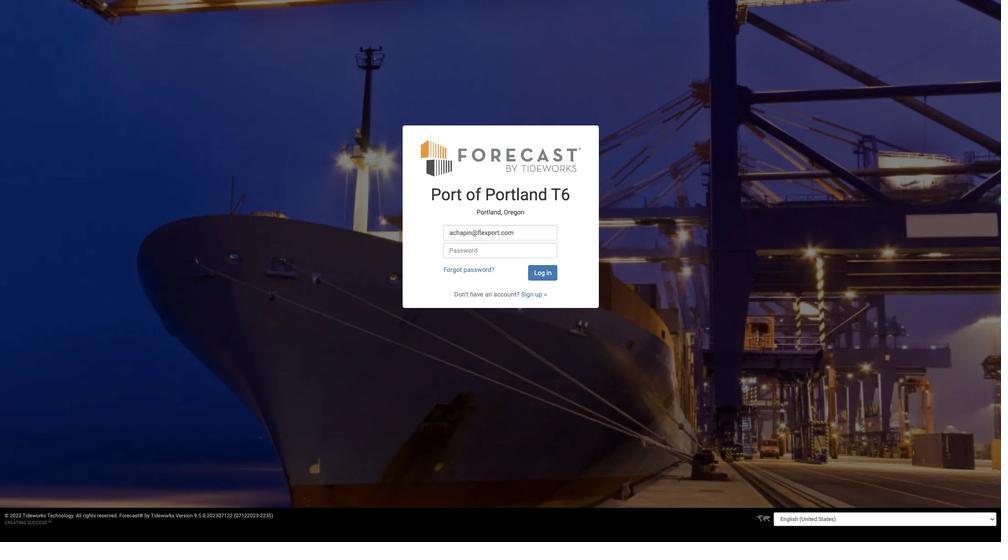 Task type: describe. For each thing, give the bounding box(es) containing it.
t6
[[551, 185, 570, 205]]

1 tideworks from the left
[[23, 513, 46, 519]]

Password password field
[[444, 243, 558, 259]]

sign
[[521, 291, 534, 298]]

(07122023-
[[234, 513, 260, 519]]

forgot password? log in
[[444, 266, 552, 277]]

an
[[485, 291, 492, 298]]

don't have an account? sign up »
[[454, 291, 547, 298]]

technology.
[[47, 513, 75, 519]]

forgot password? link
[[444, 266, 495, 274]]

9.5.0.202307122
[[194, 513, 233, 519]]

2023
[[10, 513, 21, 519]]

account?
[[494, 291, 520, 298]]

by
[[144, 513, 150, 519]]

oregon
[[504, 209, 525, 216]]

portland,
[[477, 209, 502, 216]]

©
[[5, 513, 9, 519]]

rights
[[83, 513, 96, 519]]

creating
[[5, 521, 26, 526]]

all
[[76, 513, 82, 519]]



Task type: locate. For each thing, give the bounding box(es) containing it.
have
[[470, 291, 484, 298]]

0 horizontal spatial tideworks
[[23, 513, 46, 519]]

Email or username text field
[[444, 225, 558, 241]]

sign up » link
[[521, 291, 547, 298]]

forecast®
[[119, 513, 143, 519]]

password?
[[464, 266, 495, 274]]

℠
[[48, 521, 52, 526]]

port
[[431, 185, 462, 205]]

portland
[[485, 185, 548, 205]]

in
[[547, 269, 552, 277]]

reserved.
[[97, 513, 118, 519]]

tideworks right the by
[[151, 513, 174, 519]]

forecast® by tideworks image
[[421, 139, 581, 177]]

don't
[[454, 291, 469, 298]]

success
[[27, 521, 47, 526]]

log
[[534, 269, 545, 277]]

version
[[176, 513, 193, 519]]

2 tideworks from the left
[[151, 513, 174, 519]]

tideworks
[[23, 513, 46, 519], [151, 513, 174, 519]]

2235)
[[260, 513, 273, 519]]

forgot
[[444, 266, 462, 274]]

log in button
[[529, 265, 558, 281]]

port of portland t6 portland, oregon
[[431, 185, 570, 216]]

1 horizontal spatial tideworks
[[151, 513, 174, 519]]

© 2023 tideworks technology. all rights reserved. forecast® by tideworks version 9.5.0.202307122 (07122023-2235) creating success ℠
[[5, 513, 273, 526]]

tideworks up success
[[23, 513, 46, 519]]

of
[[466, 185, 481, 205]]

up
[[535, 291, 542, 298]]

»
[[544, 291, 547, 298]]



Task type: vqa. For each thing, say whether or not it's contained in the screenshot.
the bottom Search
no



